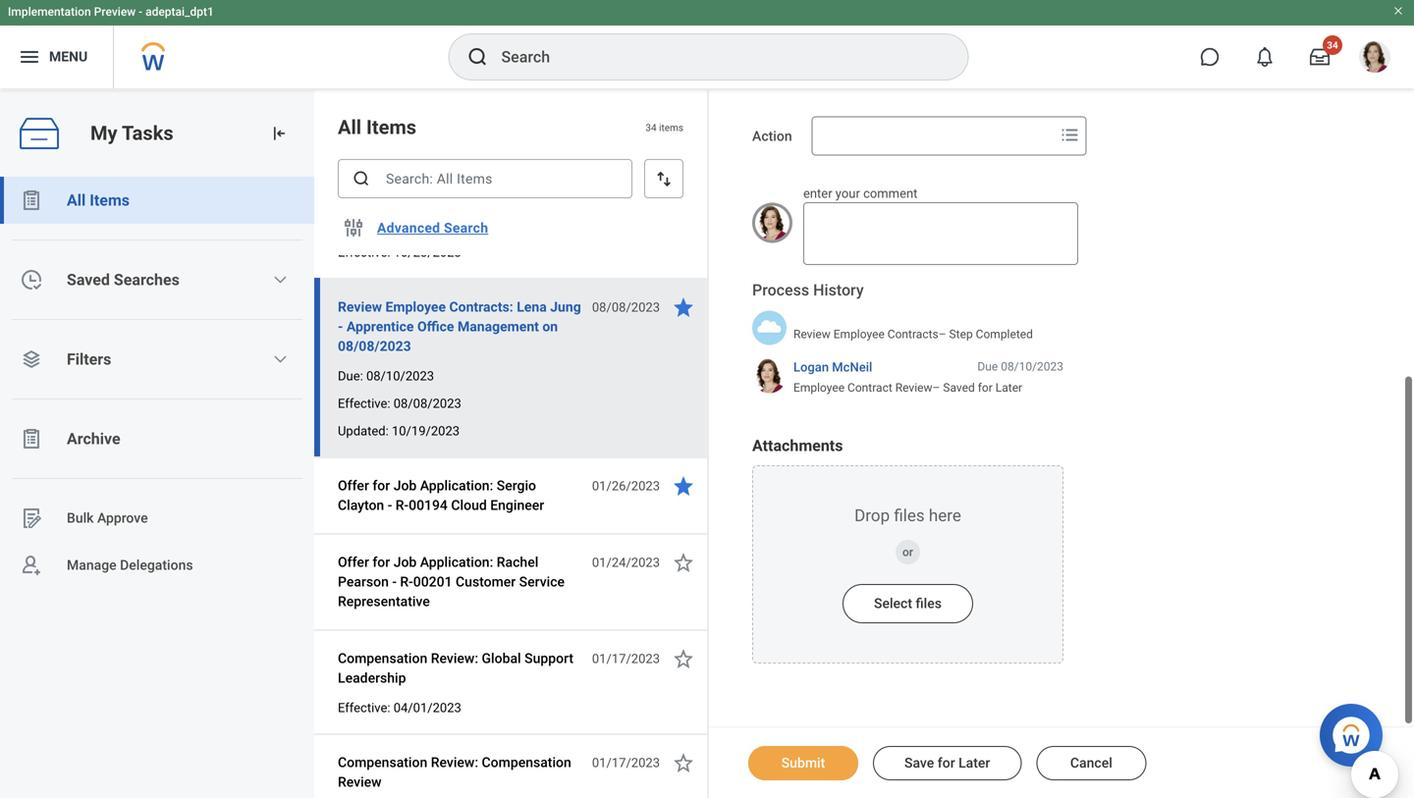 Task type: describe. For each thing, give the bounding box(es) containing it.
select files button
[[843, 585, 973, 624]]

clock check image
[[20, 268, 43, 292]]

review: for global
[[431, 651, 478, 667]]

manage delegations link
[[0, 542, 314, 589]]

Search: All Items text field
[[338, 159, 633, 198]]

saved inside dropdown button
[[67, 271, 110, 289]]

effective: for effective: 08/08/2023
[[338, 396, 390, 411]]

filters button
[[0, 336, 314, 383]]

enter your comment
[[804, 186, 918, 201]]

10/23/2023
[[394, 245, 462, 260]]

employee contract review – saved for later
[[794, 381, 1023, 395]]

saved searches
[[67, 271, 180, 289]]

attachments
[[752, 437, 843, 455]]

cloud
[[451, 498, 487, 514]]

searches
[[114, 271, 180, 289]]

search
[[444, 220, 488, 236]]

34 for 34
[[1327, 39, 1339, 51]]

save for later
[[905, 755, 990, 772]]

service
[[519, 574, 565, 590]]

submit
[[782, 755, 825, 772]]

0 vertical spatial 08/08/2023
[[592, 300, 660, 315]]

offer for job application: rachel pearson ‎- r-00201 customer service representative
[[338, 555, 565, 610]]

34 for 34 items
[[646, 122, 657, 133]]

management
[[458, 319, 539, 335]]

01/17/2023 for compensation review: global support leadership
[[592, 652, 660, 666]]

offer for job application: sergio clayton ‎- r-00194 cloud engineer
[[338, 478, 544, 514]]

tasks
[[122, 122, 174, 145]]

enter your comment text field
[[804, 202, 1079, 265]]

support
[[525, 651, 574, 667]]

application: for customer
[[420, 555, 493, 571]]

history
[[813, 281, 864, 300]]

configure image
[[342, 216, 365, 240]]

later inside save for later button
[[959, 755, 990, 772]]

bulk approve link
[[0, 495, 314, 542]]

search image
[[352, 169, 371, 189]]

chevron down image for saved searches
[[272, 272, 288, 288]]

your
[[836, 186, 860, 201]]

offer for job application: sergio clayton ‎- r-00194 cloud engineer button
[[338, 474, 582, 518]]

justify image
[[18, 45, 41, 69]]

00194
[[409, 498, 448, 514]]

compensation review: global support leadership button
[[338, 647, 582, 691]]

clipboard image for all items
[[20, 189, 43, 212]]

lena
[[517, 299, 547, 315]]

day(s)
[[1031, 74, 1069, 91]]

notifications large image
[[1255, 47, 1275, 67]]

all inside button
[[67, 191, 86, 210]]

step
[[949, 328, 973, 341]]

clipboard image for archive
[[20, 427, 43, 451]]

review inside the compensation review: compensation review
[[338, 775, 382, 791]]

04/01/2023
[[394, 701, 462, 716]]

submit button
[[749, 747, 859, 781]]

2 vertical spatial employee
[[794, 381, 845, 395]]

compensation review: compensation review
[[338, 755, 571, 791]]

leadership
[[338, 670, 406, 687]]

manage
[[67, 558, 117, 574]]

perspective image
[[20, 348, 43, 371]]

select
[[874, 596, 913, 612]]

sergio
[[497, 478, 536, 494]]

action
[[752, 128, 792, 144]]

due:
[[338, 369, 363, 384]]

items inside button
[[90, 191, 130, 210]]

my
[[90, 122, 117, 145]]

or
[[903, 546, 914, 560]]

01/26/2023
[[592, 479, 660, 494]]

bulk approve
[[67, 510, 148, 527]]

action bar region
[[709, 727, 1414, 799]]

contract
[[848, 381, 893, 395]]

saved inside process history region
[[943, 381, 975, 395]]

offer for job application: rachel pearson ‎- r-00201 customer service representative button
[[338, 551, 582, 614]]

effective: 08/08/2023
[[338, 396, 462, 411]]

star image for 01/17/2023
[[672, 751, 695, 775]]

bulk
[[67, 510, 94, 527]]

representative
[[338, 594, 430, 610]]

profile logan mcneil image
[[1359, 41, 1391, 77]]

compensation for compensation review: global support leadership
[[338, 651, 428, 667]]

attachments region
[[752, 436, 1064, 664]]

effective: for effective: 10/23/2023
[[338, 245, 390, 260]]

logan mcneil button
[[794, 359, 873, 376]]

r- for 00194
[[396, 498, 409, 514]]

review employee contracts: lena jung - apprentice office management on 08/08/2023
[[338, 299, 581, 355]]

items
[[659, 122, 684, 133]]

r- for 00201
[[400, 574, 413, 590]]

employee for contracts:
[[386, 299, 446, 315]]

clayton
[[338, 498, 384, 514]]

menu banner
[[0, 0, 1414, 88]]

cancel button
[[1037, 747, 1147, 781]]

employee for contracts
[[834, 328, 885, 341]]

1098 day(s)
[[996, 74, 1069, 91]]

menu button
[[0, 26, 113, 88]]

compensation review: compensation review button
[[338, 751, 582, 795]]

save
[[905, 755, 934, 772]]

on
[[543, 319, 558, 335]]

‎- for pearson
[[392, 574, 397, 590]]

compensation review: global support leadership
[[338, 651, 574, 687]]

- inside review employee contracts: lena jung - apprentice office management on 08/08/2023
[[338, 319, 343, 335]]

for for save for later
[[938, 755, 955, 772]]

process history
[[752, 281, 864, 300]]

completed
[[976, 328, 1033, 341]]

advanced
[[377, 220, 440, 236]]

34 items
[[646, 122, 684, 133]]

2 vertical spatial 08/08/2023
[[394, 396, 462, 411]]

1098
[[996, 74, 1027, 91]]

01/24/2023
[[592, 555, 660, 570]]



Task type: locate. For each thing, give the bounding box(es) containing it.
adeptai_dpt1
[[145, 5, 214, 19]]

1 vertical spatial employee
[[834, 328, 885, 341]]

job inside offer for job application: sergio clayton ‎- r-00194 cloud engineer
[[394, 478, 417, 494]]

approve
[[97, 510, 148, 527]]

1 clipboard image from the top
[[20, 189, 43, 212]]

contracts:
[[449, 299, 513, 315]]

Action field
[[813, 118, 1055, 154]]

delegations
[[120, 558, 193, 574]]

contracts
[[888, 328, 939, 341]]

0 horizontal spatial 08/10/2023
[[366, 369, 434, 384]]

due: 08/10/2023
[[338, 369, 434, 384]]

prompts image
[[1059, 123, 1082, 147]]

08/10/2023 down completed
[[1001, 360, 1064, 374]]

0 horizontal spatial later
[[959, 755, 990, 772]]

all inside item list element
[[338, 116, 362, 139]]

application:
[[420, 478, 493, 494], [420, 555, 493, 571]]

application: inside offer for job application: rachel pearson ‎- r-00201 customer service representative
[[420, 555, 493, 571]]

0 vertical spatial r-
[[396, 498, 409, 514]]

all items down my
[[67, 191, 130, 210]]

select files
[[874, 596, 942, 612]]

1 vertical spatial 34
[[646, 122, 657, 133]]

for inside button
[[938, 755, 955, 772]]

effective: down configure image
[[338, 245, 390, 260]]

rachel
[[497, 555, 539, 571]]

2 clipboard image from the top
[[20, 427, 43, 451]]

2 application: from the top
[[420, 555, 493, 571]]

items down my
[[90, 191, 130, 210]]

offer
[[338, 478, 369, 494], [338, 555, 369, 571]]

implementation
[[8, 5, 91, 19]]

0 vertical spatial clipboard image
[[20, 189, 43, 212]]

for inside offer for job application: sergio clayton ‎- r-00194 cloud engineer
[[373, 478, 390, 494]]

0 vertical spatial all
[[338, 116, 362, 139]]

updated:
[[338, 424, 389, 439]]

employee's photo (logan mcneil) image
[[752, 203, 793, 243]]

all items inside item list element
[[338, 116, 417, 139]]

review up apprentice
[[338, 299, 382, 315]]

‎- inside offer for job application: sergio clayton ‎- r-00194 cloud engineer
[[388, 498, 392, 514]]

employee
[[386, 299, 446, 315], [834, 328, 885, 341], [794, 381, 845, 395]]

review down effective: 04/01/2023
[[338, 775, 382, 791]]

items inside item list element
[[366, 116, 417, 139]]

my tasks
[[90, 122, 174, 145]]

logan
[[794, 360, 829, 375]]

0 vertical spatial job
[[394, 478, 417, 494]]

advanced search button
[[369, 208, 496, 248]]

for inside offer for job application: rachel pearson ‎- r-00201 customer service representative
[[373, 555, 390, 571]]

employee down logan
[[794, 381, 845, 395]]

08/08/2023 right jung on the left of the page
[[592, 300, 660, 315]]

offer for offer for job application: sergio clayton ‎- r-00194 cloud engineer
[[338, 478, 369, 494]]

filters
[[67, 350, 111, 369]]

r- inside offer for job application: sergio clayton ‎- r-00194 cloud engineer
[[396, 498, 409, 514]]

1 vertical spatial r-
[[400, 574, 413, 590]]

application: inside offer for job application: sergio clayton ‎- r-00194 cloud engineer
[[420, 478, 493, 494]]

-
[[139, 5, 143, 19], [338, 319, 343, 335]]

–
[[939, 328, 947, 341], [933, 381, 940, 395]]

process
[[752, 281, 810, 300]]

saved searches button
[[0, 256, 314, 304]]

– down review employee contracts – step completed
[[933, 381, 940, 395]]

cancel
[[1071, 755, 1113, 772]]

2 review: from the top
[[431, 755, 478, 771]]

for
[[978, 381, 993, 395], [373, 478, 390, 494], [373, 555, 390, 571], [938, 755, 955, 772]]

0 horizontal spatial all
[[67, 191, 86, 210]]

08/10/2023 inside item list element
[[366, 369, 434, 384]]

0 vertical spatial 34
[[1327, 39, 1339, 51]]

manage delegations
[[67, 558, 193, 574]]

offer for offer for job application: rachel pearson ‎- r-00201 customer service representative
[[338, 555, 369, 571]]

process history region
[[752, 280, 1064, 403]]

offer up "clayton"
[[338, 478, 369, 494]]

- left apprentice
[[338, 319, 343, 335]]

review up logan
[[794, 328, 831, 341]]

08/10/2023 for due: 08/10/2023
[[366, 369, 434, 384]]

‎-
[[388, 498, 392, 514], [392, 574, 397, 590]]

job for 00201
[[394, 555, 417, 571]]

chevron down image for filters
[[272, 352, 288, 367]]

1 vertical spatial application:
[[420, 555, 493, 571]]

job inside offer for job application: rachel pearson ‎- r-00201 customer service representative
[[394, 555, 417, 571]]

review: left global
[[431, 651, 478, 667]]

close environment banner image
[[1393, 5, 1405, 17]]

later right save
[[959, 755, 990, 772]]

apprentice
[[347, 319, 414, 335]]

0 vertical spatial -
[[139, 5, 143, 19]]

all items button
[[0, 177, 314, 224]]

1 horizontal spatial later
[[996, 381, 1023, 395]]

‎- for clayton
[[388, 498, 392, 514]]

for up "clayton"
[[373, 478, 390, 494]]

star image for due: 08/10/2023
[[672, 296, 695, 319]]

08/10/2023 for due 08/10/2023
[[1001, 360, 1064, 374]]

08/08/2023 up "10/19/2023"
[[394, 396, 462, 411]]

0 vertical spatial review:
[[431, 651, 478, 667]]

- inside menu banner
[[139, 5, 143, 19]]

review employee contracts: lena jung - apprentice office management on 08/08/2023 button
[[338, 296, 582, 359]]

offer up pearson
[[338, 555, 369, 571]]

for up pearson
[[373, 555, 390, 571]]

1 vertical spatial 08/08/2023
[[338, 338, 411, 355]]

0 vertical spatial saved
[[67, 271, 110, 289]]

compensation for compensation review: compensation review
[[338, 755, 428, 771]]

clipboard image left archive
[[20, 427, 43, 451]]

user plus image
[[20, 554, 43, 578]]

clipboard image
[[20, 189, 43, 212], [20, 427, 43, 451]]

review employee contracts – step completed
[[794, 328, 1033, 341]]

1 job from the top
[[394, 478, 417, 494]]

review:
[[431, 651, 478, 667], [431, 755, 478, 771]]

menu
[[49, 49, 88, 65]]

0 vertical spatial ‎-
[[388, 498, 392, 514]]

2 effective: from the top
[[338, 396, 390, 411]]

effective: up updated: in the bottom of the page
[[338, 396, 390, 411]]

1 chevron down image from the top
[[272, 272, 288, 288]]

2 vertical spatial effective:
[[338, 701, 390, 716]]

for for offer for job application: sergio clayton ‎- r-00194 cloud engineer
[[373, 478, 390, 494]]

0 horizontal spatial saved
[[67, 271, 110, 289]]

‎- right "clayton"
[[388, 498, 392, 514]]

34
[[1327, 39, 1339, 51], [646, 122, 657, 133]]

implementation preview -   adeptai_dpt1
[[8, 5, 214, 19]]

logan mcneil
[[794, 360, 873, 375]]

compensation inside "compensation review: global support leadership"
[[338, 651, 428, 667]]

r- up representative at the bottom of page
[[400, 574, 413, 590]]

1 vertical spatial -
[[338, 319, 343, 335]]

star image
[[672, 474, 695, 498]]

all up search image
[[338, 116, 362, 139]]

1 offer from the top
[[338, 478, 369, 494]]

compensation
[[338, 651, 428, 667], [338, 755, 428, 771], [482, 755, 571, 771]]

2 offer from the top
[[338, 555, 369, 571]]

1 horizontal spatial saved
[[943, 381, 975, 395]]

1 vertical spatial review:
[[431, 755, 478, 771]]

3 effective: from the top
[[338, 701, 390, 716]]

1 vertical spatial all items
[[67, 191, 130, 210]]

due
[[978, 360, 998, 374]]

1 vertical spatial –
[[933, 381, 940, 395]]

3 star image from the top
[[672, 647, 695, 671]]

chevron down image
[[272, 272, 288, 288], [272, 352, 288, 367]]

1 01/17/2023 from the top
[[592, 652, 660, 666]]

1 star image from the top
[[672, 296, 695, 319]]

sort image
[[654, 169, 674, 189]]

chevron down image inside saved searches dropdown button
[[272, 272, 288, 288]]

effective: 04/01/2023
[[338, 701, 462, 716]]

offer inside offer for job application: rachel pearson ‎- r-00201 customer service representative
[[338, 555, 369, 571]]

due 08/10/2023
[[978, 360, 1064, 374]]

review
[[338, 299, 382, 315], [794, 328, 831, 341], [896, 381, 933, 395], [338, 775, 382, 791]]

1 vertical spatial job
[[394, 555, 417, 571]]

star image for 01/24/2023
[[672, 551, 695, 575]]

for down due
[[978, 381, 993, 395]]

effective: 10/23/2023
[[338, 245, 462, 260]]

job
[[394, 478, 417, 494], [394, 555, 417, 571]]

offer inside offer for job application: sergio clayton ‎- r-00194 cloud engineer
[[338, 478, 369, 494]]

archive button
[[0, 416, 314, 463]]

10/19/2023
[[392, 424, 460, 439]]

review inside review employee contracts: lena jung - apprentice office management on 08/08/2023
[[338, 299, 382, 315]]

mcneil
[[832, 360, 873, 375]]

review: inside "compensation review: global support leadership"
[[431, 651, 478, 667]]

application: up cloud
[[420, 478, 493, 494]]

later down due 08/10/2023
[[996, 381, 1023, 395]]

list containing all items
[[0, 177, 314, 589]]

1 horizontal spatial -
[[338, 319, 343, 335]]

review: for compensation
[[431, 755, 478, 771]]

clipboard image inside all items button
[[20, 189, 43, 212]]

saved right the clock check icon
[[67, 271, 110, 289]]

all up saved searches
[[67, 191, 86, 210]]

– for review employee contracts
[[939, 328, 947, 341]]

1 vertical spatial chevron down image
[[272, 352, 288, 367]]

inbox large image
[[1310, 47, 1330, 67]]

r- inside offer for job application: rachel pearson ‎- r-00201 customer service representative
[[400, 574, 413, 590]]

1 horizontal spatial items
[[366, 116, 417, 139]]

chevron down image inside filters dropdown button
[[272, 352, 288, 367]]

1 horizontal spatial 34
[[1327, 39, 1339, 51]]

1 vertical spatial later
[[959, 755, 990, 772]]

for for offer for job application: rachel pearson ‎- r-00201 customer service representative
[[373, 555, 390, 571]]

comment
[[863, 186, 918, 201]]

for inside process history region
[[978, 381, 993, 395]]

0 vertical spatial all items
[[338, 116, 417, 139]]

1 vertical spatial 01/17/2023
[[592, 756, 660, 771]]

jung
[[550, 299, 581, 315]]

1 vertical spatial saved
[[943, 381, 975, 395]]

my tasks element
[[0, 90, 314, 799]]

2 01/17/2023 from the top
[[592, 756, 660, 771]]

1 vertical spatial effective:
[[338, 396, 390, 411]]

- right preview
[[139, 5, 143, 19]]

– for employee contract review
[[933, 381, 940, 395]]

0 vertical spatial –
[[939, 328, 947, 341]]

0 vertical spatial chevron down image
[[272, 272, 288, 288]]

1 vertical spatial clipboard image
[[20, 427, 43, 451]]

global
[[482, 651, 521, 667]]

08/10/2023 inside process history region
[[1001, 360, 1064, 374]]

1 horizontal spatial 08/10/2023
[[1001, 360, 1064, 374]]

job up 00194
[[394, 478, 417, 494]]

2 star image from the top
[[672, 551, 695, 575]]

employee up "mcneil"
[[834, 328, 885, 341]]

all
[[338, 116, 362, 139], [67, 191, 86, 210]]

1 application: from the top
[[420, 478, 493, 494]]

0 horizontal spatial all items
[[67, 191, 130, 210]]

review right contract
[[896, 381, 933, 395]]

34 left items
[[646, 122, 657, 133]]

0 vertical spatial offer
[[338, 478, 369, 494]]

0 vertical spatial 01/17/2023
[[592, 652, 660, 666]]

all items up search image
[[338, 116, 417, 139]]

saved down step
[[943, 381, 975, 395]]

star image for effective: 04/01/2023
[[672, 647, 695, 671]]

customer
[[456, 574, 516, 590]]

enter
[[804, 186, 833, 201]]

workday assistant region
[[1320, 696, 1391, 767]]

clipboard image up the clock check icon
[[20, 189, 43, 212]]

– left step
[[939, 328, 947, 341]]

0 horizontal spatial -
[[139, 5, 143, 19]]

0 horizontal spatial 34
[[646, 122, 657, 133]]

34 inside item list element
[[646, 122, 657, 133]]

save for later button
[[873, 747, 1022, 781]]

archive
[[67, 430, 120, 448]]

office
[[417, 319, 454, 335]]

2 chevron down image from the top
[[272, 352, 288, 367]]

0 horizontal spatial items
[[90, 191, 130, 210]]

1 horizontal spatial all items
[[338, 116, 417, 139]]

effective: down leadership
[[338, 701, 390, 716]]

for right save
[[938, 755, 955, 772]]

0 vertical spatial effective:
[[338, 245, 390, 260]]

01/17/2023 for compensation review: compensation review
[[592, 756, 660, 771]]

0 vertical spatial items
[[366, 116, 417, 139]]

job for 00194
[[394, 478, 417, 494]]

1 review: from the top
[[431, 651, 478, 667]]

r-
[[396, 498, 409, 514], [400, 574, 413, 590]]

item list element
[[314, 90, 709, 799]]

items
[[366, 116, 417, 139], [90, 191, 130, 210]]

0 vertical spatial employee
[[386, 299, 446, 315]]

Search Workday  search field
[[501, 35, 928, 79]]

list
[[0, 177, 314, 589]]

1 vertical spatial offer
[[338, 555, 369, 571]]

‎- up representative at the bottom of page
[[392, 574, 397, 590]]

1 vertical spatial items
[[90, 191, 130, 210]]

all items
[[338, 116, 417, 139], [67, 191, 130, 210]]

engineer
[[490, 498, 544, 514]]

files
[[916, 596, 942, 612]]

1 effective: from the top
[[338, 245, 390, 260]]

application: up 00201 at the left bottom
[[420, 555, 493, 571]]

transformation import image
[[269, 124, 289, 143]]

08/08/2023 inside review employee contracts: lena jung - apprentice office management on 08/08/2023
[[338, 338, 411, 355]]

preview
[[94, 5, 136, 19]]

rename image
[[20, 507, 43, 530]]

4 star image from the top
[[672, 751, 695, 775]]

08/08/2023
[[592, 300, 660, 315], [338, 338, 411, 355], [394, 396, 462, 411]]

effective: for effective: 04/01/2023
[[338, 701, 390, 716]]

employee up office
[[386, 299, 446, 315]]

updated: 10/19/2023
[[338, 424, 460, 439]]

application: for cloud
[[420, 478, 493, 494]]

08/10/2023 up effective: 08/08/2023
[[366, 369, 434, 384]]

review: down 04/01/2023
[[431, 755, 478, 771]]

r- right "clayton"
[[396, 498, 409, 514]]

‎- inside offer for job application: rachel pearson ‎- r-00201 customer service representative
[[392, 574, 397, 590]]

0 vertical spatial later
[[996, 381, 1023, 395]]

01/17/2023
[[592, 652, 660, 666], [592, 756, 660, 771]]

search image
[[466, 45, 490, 69]]

08/08/2023 down apprentice
[[338, 338, 411, 355]]

clipboard image inside archive button
[[20, 427, 43, 451]]

34 button
[[1299, 35, 1343, 79]]

34 left profile logan mcneil image
[[1327, 39, 1339, 51]]

34 inside 34 button
[[1327, 39, 1339, 51]]

pearson
[[338, 574, 389, 590]]

items up search image
[[366, 116, 417, 139]]

employee inside review employee contracts: lena jung - apprentice office management on 08/08/2023
[[386, 299, 446, 315]]

later inside process history region
[[996, 381, 1023, 395]]

2 job from the top
[[394, 555, 417, 571]]

job up 00201 at the left bottom
[[394, 555, 417, 571]]

1 vertical spatial ‎-
[[392, 574, 397, 590]]

1 horizontal spatial all
[[338, 116, 362, 139]]

0 vertical spatial application:
[[420, 478, 493, 494]]

star image
[[672, 296, 695, 319], [672, 551, 695, 575], [672, 647, 695, 671], [672, 751, 695, 775]]

1 vertical spatial all
[[67, 191, 86, 210]]

review: inside the compensation review: compensation review
[[431, 755, 478, 771]]

all items inside button
[[67, 191, 130, 210]]



Task type: vqa. For each thing, say whether or not it's contained in the screenshot.
WILL
no



